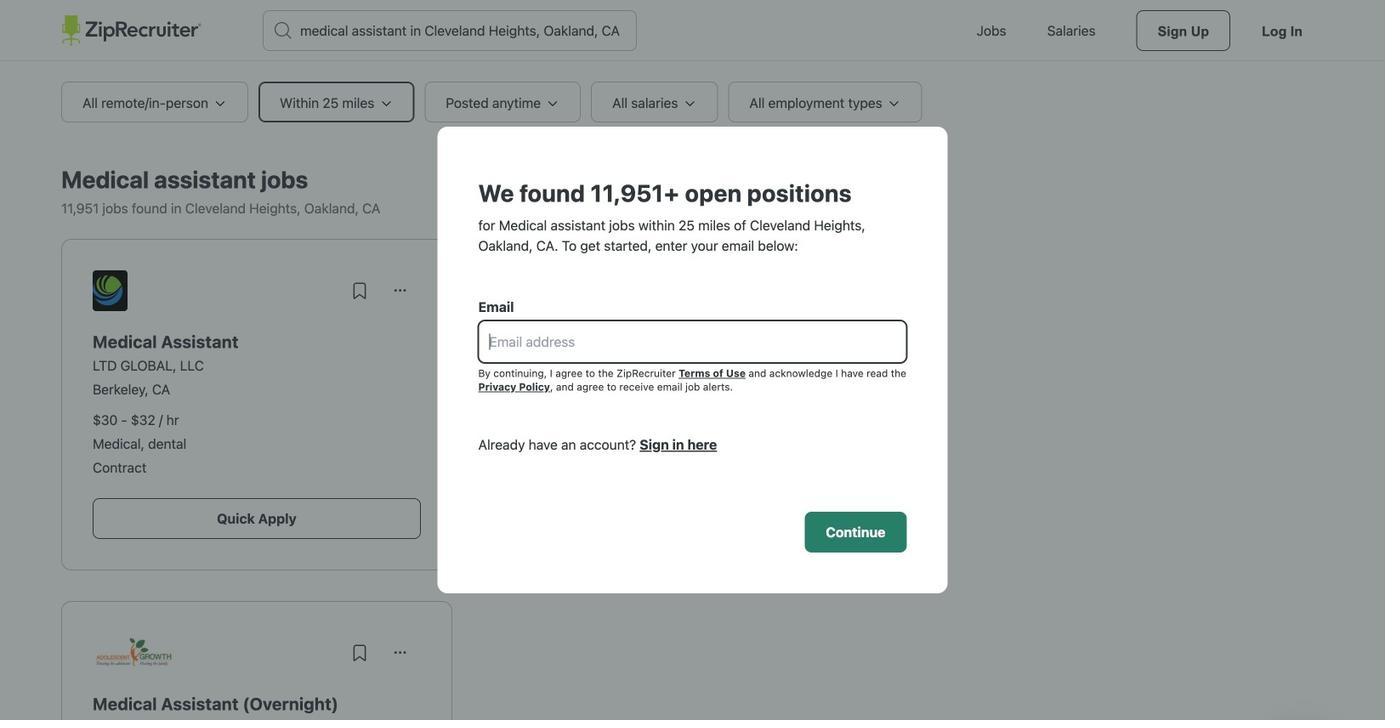 Task type: vqa. For each thing, say whether or not it's contained in the screenshot.
Job Card Menu element to the bottom
yes



Task type: locate. For each thing, give the bounding box(es) containing it.
1 job card menu element from the top
[[380, 288, 421, 304]]

medical assistant (overnight) image
[[93, 638, 174, 668]]

job card menu element right save job for later image
[[380, 288, 421, 304]]

1 vertical spatial job card menu element
[[380, 650, 421, 666]]

save job for later image
[[350, 281, 370, 301]]

medical assistant (overnight) element
[[93, 694, 421, 715]]

0 vertical spatial job card menu element
[[380, 288, 421, 304]]

job card menu element right save job for later icon at bottom left
[[380, 650, 421, 666]]

job card menu element
[[380, 288, 421, 304], [380, 650, 421, 666]]

job card menu element for save job for later icon at bottom left
[[380, 650, 421, 666]]

ziprecruiter image
[[61, 15, 202, 46]]

2 job card menu element from the top
[[380, 650, 421, 666]]

Email address text field
[[479, 322, 906, 362]]



Task type: describe. For each thing, give the bounding box(es) containing it.
main element
[[61, 0, 1324, 61]]

medical assistant element
[[93, 332, 421, 352]]

Search job title or keyword search field
[[264, 11, 636, 50]]

we found 11,951+ open positions dialog
[[0, 0, 1386, 720]]

job card menu element for save job for later image
[[380, 288, 421, 304]]

medical assistant image
[[93, 270, 128, 311]]

save job for later image
[[350, 643, 370, 663]]



